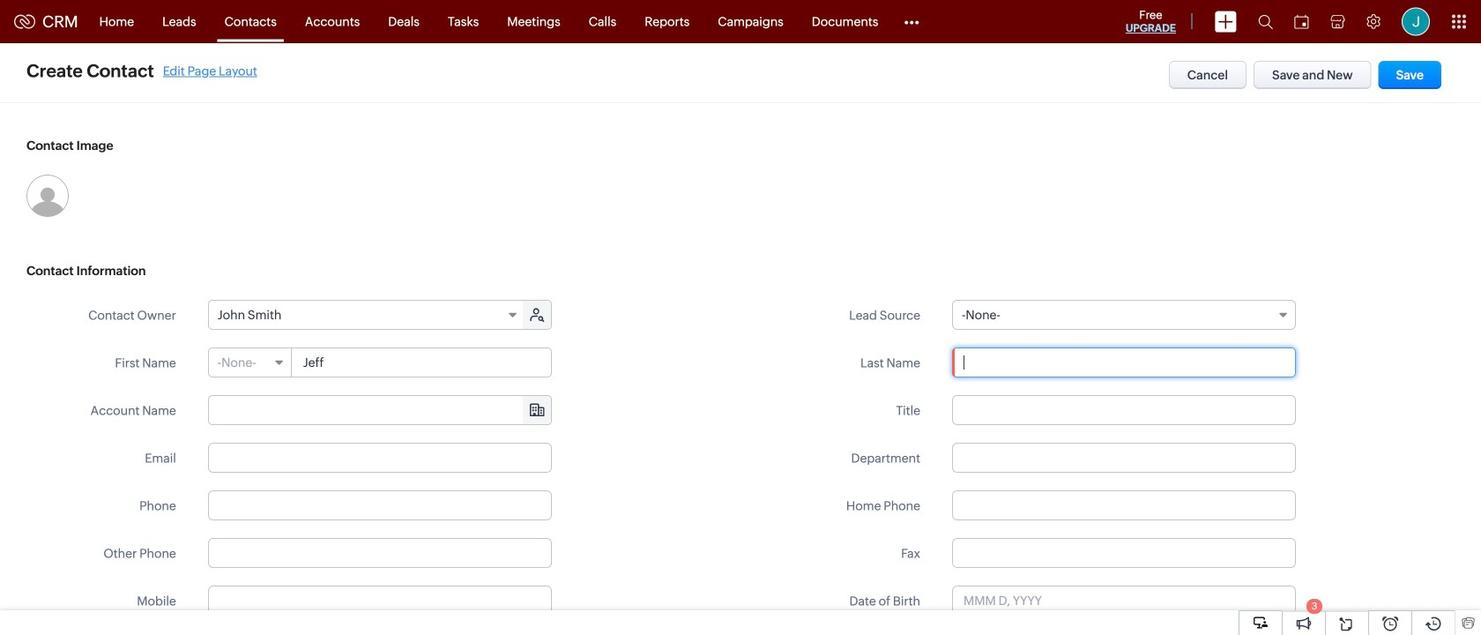Task type: vqa. For each thing, say whether or not it's contained in the screenshot.
Profile 'image'
yes



Task type: locate. For each thing, give the bounding box(es) containing it.
None text field
[[953, 347, 1296, 377], [953, 395, 1296, 425], [953, 443, 1296, 473], [953, 490, 1296, 520], [953, 538, 1296, 568], [953, 347, 1296, 377], [953, 395, 1296, 425], [953, 443, 1296, 473], [953, 490, 1296, 520], [953, 538, 1296, 568]]

None field
[[953, 300, 1296, 330], [209, 301, 525, 329], [209, 348, 292, 377], [209, 396, 551, 424], [953, 300, 1296, 330], [209, 301, 525, 329], [209, 348, 292, 377], [209, 396, 551, 424]]

logo image
[[14, 15, 35, 29]]

search image
[[1259, 14, 1274, 29]]

None text field
[[293, 348, 551, 377], [208, 443, 552, 473], [208, 490, 552, 520], [208, 538, 552, 568], [208, 586, 552, 616], [293, 348, 551, 377], [208, 443, 552, 473], [208, 490, 552, 520], [208, 538, 552, 568], [208, 586, 552, 616]]

create menu element
[[1205, 0, 1248, 43]]



Task type: describe. For each thing, give the bounding box(es) containing it.
calendar image
[[1295, 15, 1310, 29]]

search element
[[1248, 0, 1284, 43]]

MMM D, YYYY text field
[[953, 586, 1296, 616]]

create menu image
[[1215, 11, 1237, 32]]

profile element
[[1392, 0, 1441, 43]]

Other Modules field
[[893, 7, 931, 36]]

image image
[[26, 175, 69, 217]]

profile image
[[1402, 7, 1431, 36]]



